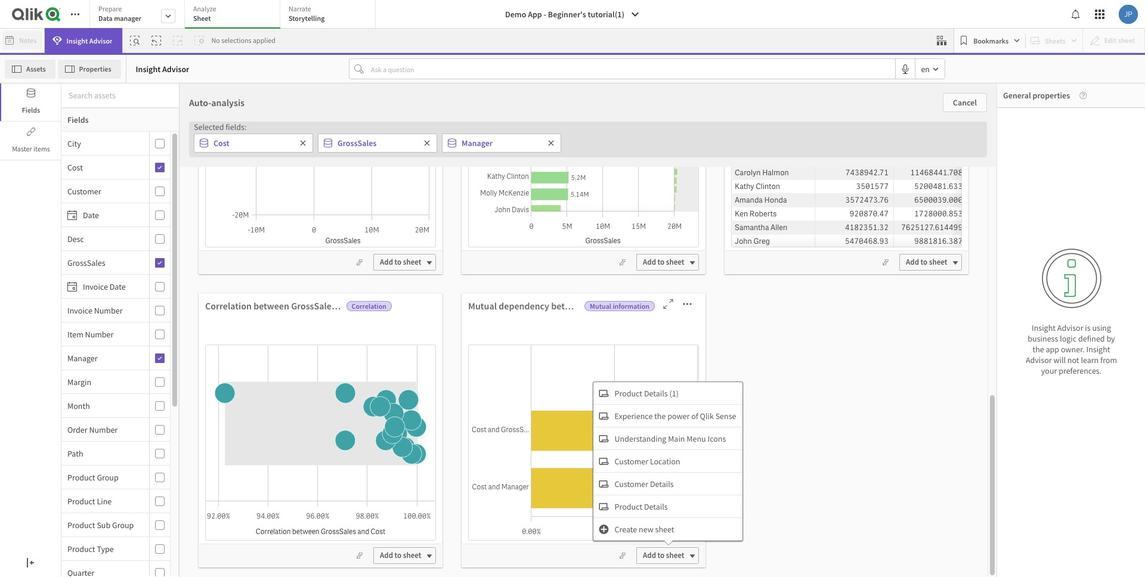 Task type: locate. For each thing, give the bounding box(es) containing it.
margin down ask a question text field
[[623, 84, 653, 96]]

1 horizontal spatial deselect field image
[[424, 140, 431, 147]]

product left line
[[67, 496, 95, 507]]

2 vertical spatial of
[[692, 411, 699, 422]]

0 horizontal spatial deselect field image
[[300, 140, 307, 147]]

1 vertical spatial sense
[[716, 411, 737, 422]]

sales left per at the right top of page
[[1000, 130, 1023, 143]]

sheet inside "in the top right. navigate to a specific sheet by selecting the"
[[744, 395, 776, 412]]

0 vertical spatial your
[[673, 161, 698, 178]]

product for product type
[[67, 544, 95, 555]]

manager button
[[61, 353, 147, 364]]

mutual left dependency
[[469, 300, 497, 312]]

your left not
[[1042, 366, 1058, 377]]

your inside insight advisor is using business logic defined by the app owner. insight advisor will not learn from your preferences.
[[1042, 366, 1058, 377]]

920870.47
[[850, 209, 889, 219]]

customer down understanding
[[615, 456, 649, 467]]

average
[[963, 130, 998, 143]]

2 vertical spatial manager
[[67, 353, 98, 364]]

top
[[754, 377, 773, 394], [622, 434, 641, 451]]

sales down ask a question text field
[[580, 84, 603, 96]]

manager
[[462, 138, 493, 149], [387, 300, 423, 312], [67, 353, 98, 364]]

from inside insight advisor is using business logic defined by the app owner. insight advisor will not learn from your preferences.
[[1101, 355, 1118, 366]]

menu containing city
[[61, 132, 179, 578]]

menu
[[61, 132, 179, 578]]

type
[[97, 544, 114, 555]]

deselect field image for cost
[[300, 140, 307, 147]]

0 horizontal spatial your
[[620, 471, 646, 488]]

details down "location"
[[650, 479, 674, 490]]

1 horizontal spatial correlation
[[352, 302, 387, 311]]

james peterson image
[[1120, 5, 1139, 24]]

halmon
[[763, 168, 789, 178]]

0 vertical spatial a
[[656, 253, 662, 270]]

2 vertical spatial details
[[645, 502, 668, 512]]

is
[[729, 216, 738, 234], [1086, 323, 1091, 334]]

charts
[[690, 216, 726, 234]]

insight inside dropdown button
[[67, 36, 88, 45]]

product sub group
[[67, 520, 134, 531]]

item number menu item
[[61, 323, 170, 347]]

this down data,
[[694, 179, 715, 197]]

details
[[645, 388, 668, 399], [650, 479, 674, 490], [645, 502, 668, 512]]

using up right.
[[587, 377, 619, 394]]

product down path
[[67, 472, 95, 483]]

a right (1)
[[688, 395, 695, 412]]

desc menu item
[[61, 227, 170, 251]]

demo app - beginner's tutorial(1) button
[[498, 5, 648, 24]]

details left (1)
[[645, 388, 668, 399]]

number for invoice number
[[94, 305, 123, 316]]

sense up icons at the right
[[716, 411, 737, 422]]

filters
[[728, 198, 760, 215]]

that left can
[[1121, 555, 1135, 565]]

a left try
[[656, 253, 662, 270]]

number for item number
[[85, 329, 114, 340]]

number
[[94, 305, 123, 316], [85, 329, 114, 340], [89, 425, 118, 435]]

1 horizontal spatial your
[[673, 161, 698, 178]]

top inside icon in the top right and selecting the sheet that you want to explore.
[[622, 434, 641, 451]]

fields up city
[[67, 115, 89, 125]]

that down the way
[[630, 253, 653, 270]]

understanding main menu icons
[[615, 434, 727, 444]]

1 vertical spatial customer
[[615, 456, 649, 467]]

0 horizontal spatial between
[[254, 300, 289, 312]]

1 vertical spatial navigate
[[620, 395, 671, 412]]

3 deselect field image from the left
[[548, 140, 555, 147]]

advisor up auto-
[[162, 64, 189, 74]]

advisor left will at the bottom right of the page
[[1027, 355, 1053, 366]]

1 vertical spatial of
[[734, 308, 747, 325]]

john
[[735, 236, 753, 246]]

0 vertical spatial sales
[[580, 84, 603, 96]]

correlation for correlation
[[352, 302, 387, 311]]

1 vertical spatial invoice
[[83, 281, 108, 292]]

interacting
[[587, 308, 653, 325]]

1 horizontal spatial grosssales
[[291, 300, 336, 312]]

selecting down clear
[[587, 492, 639, 510]]

the down the customer details
[[642, 492, 661, 510]]

0 vertical spatial customer
[[67, 186, 101, 197]]

invoice number button
[[61, 305, 147, 316]]

you down right
[[647, 453, 668, 470]]

selecting inside clear your selections by selecting the
[[587, 492, 639, 510]]

items right selected
[[663, 300, 686, 312]]

7438942.71
[[846, 168, 889, 178]]

no selections applied
[[212, 36, 276, 45]]

0 vertical spatial you
[[643, 143, 664, 160]]

@
[[39, 60, 48, 74], [10, 144, 17, 155]]

0 horizontal spatial a
[[656, 253, 662, 270]]

1 vertical spatial explore
[[660, 290, 704, 307]]

0 vertical spatial navigate
[[587, 358, 638, 376]]

2 horizontal spatial manager
[[462, 138, 493, 149]]

number for order number
[[89, 425, 118, 435]]

5200481.6337
[[915, 181, 968, 192]]

fields:
[[226, 122, 247, 132]]

0 horizontal spatial top
[[622, 434, 641, 451]]

1 horizontal spatial @
[[39, 60, 48, 74]]

qlik
[[716, 143, 739, 160], [700, 411, 714, 422]]

insight left logic
[[1032, 323, 1056, 334]]

1 vertical spatial insight advisor
[[136, 64, 189, 74]]

collapse element
[[525, 58, 548, 77]]

master items
[[12, 144, 50, 153]]

sheet inside icon in the top right and selecting the sheet that you want to explore.
[[587, 453, 619, 470]]

1 horizontal spatial insight advisor
[[136, 64, 189, 74]]

to inside continue to explore this app by interacting with the rest of the sheets
[[645, 290, 657, 307]]

experience the power of qlik sense
[[615, 411, 737, 422]]

1 vertical spatial number
[[85, 329, 114, 340]]

1 horizontal spatial top
[[754, 377, 773, 394]]

0 horizontal spatial margin
[[67, 377, 91, 388]]

the
[[968, 555, 980, 565]]

1 horizontal spatial sense
[[742, 143, 777, 160]]

grosssales inside menu item
[[67, 258, 105, 268]]

1 vertical spatial your
[[1042, 366, 1058, 377]]

product details
[[615, 502, 668, 512]]

explore up with
[[660, 290, 704, 307]]

this up rest
[[707, 290, 730, 307]]

app right more image
[[732, 290, 754, 307]]

insight
[[67, 36, 88, 45], [136, 64, 161, 74], [1032, 323, 1056, 334], [1087, 344, 1111, 355]]

now that you see how qlik sense connects all of your data, go ahead and explore this sheet by making selections in the filters above. clicking in charts is another way to make selections so give that a try too!
[[587, 143, 777, 270]]

explore
[[649, 179, 691, 197], [660, 290, 704, 307]]

help image
[[1071, 92, 1088, 99]]

is up john
[[729, 216, 738, 234]]

the inside now that you see how qlik sense connects all of your data, go ahead and explore this sheet by making selections in the filters above. clicking in charts is another way to make selections so give that a try too!
[[706, 198, 725, 215]]

0 horizontal spatial manager
[[67, 353, 98, 364]]

that down understanding
[[622, 453, 645, 470]]

customer menu item
[[61, 180, 170, 204]]

sense inside now that you see how qlik sense connects all of your data, go ahead and explore this sheet by making selections in the filters above. clicking in charts is another way to make selections so give that a try too!
[[742, 143, 777, 160]]

insight advisor
[[67, 36, 112, 45], [136, 64, 189, 74]]

0 horizontal spatial sales
[[580, 84, 603, 96]]

1 horizontal spatial between
[[552, 300, 587, 312]]

0 horizontal spatial @
[[10, 144, 17, 155]]

mutual
[[469, 300, 497, 312], [590, 302, 612, 311]]

the
[[706, 198, 725, 215], [685, 308, 705, 325], [749, 308, 770, 325], [1033, 344, 1045, 355], [621, 377, 640, 394], [732, 377, 751, 394], [655, 411, 666, 422], [658, 416, 677, 433], [600, 434, 619, 451], [752, 434, 771, 451], [642, 492, 661, 510]]

product for product treemap
[[963, 336, 998, 349]]

product type button
[[61, 544, 147, 555]]

insight advisor down step back icon
[[136, 64, 189, 74]]

product up experience
[[615, 388, 643, 399]]

menu
[[687, 434, 706, 444]]

details up "new"
[[645, 502, 668, 512]]

invoice up item
[[67, 305, 92, 316]]

1 vertical spatial date
[[110, 281, 126, 292]]

connects
[[587, 161, 640, 178]]

date down the grosssales menu item
[[110, 281, 126, 292]]

toggle formatting image
[[63, 63, 72, 72]]

sense up carolyn halmon
[[742, 143, 777, 160]]

0 vertical spatial details
[[645, 388, 668, 399]]

the up understanding main menu icons at the right of page
[[658, 416, 677, 433]]

None text field
[[594, 383, 673, 393]]

2 vertical spatial number
[[89, 425, 118, 435]]

en button
[[916, 59, 945, 79]]

insight advisor down data
[[67, 36, 112, 45]]

1 horizontal spatial items
[[663, 300, 686, 312]]

number down month button
[[89, 425, 118, 435]]

by inside insight advisor is using business logic defined by the app owner. insight advisor will not learn from your preferences.
[[1107, 334, 1116, 344]]

1 vertical spatial app
[[1047, 344, 1060, 355]]

manager
[[114, 14, 141, 23]]

that up connects
[[617, 143, 640, 160]]

0 vertical spatial app
[[732, 290, 754, 307]]

1 vertical spatial grosssales
[[67, 258, 105, 268]]

the left rest
[[685, 308, 705, 325]]

assets
[[26, 64, 46, 73]]

date up desc button
[[83, 210, 99, 221]]

1 vertical spatial is
[[1086, 323, 1091, 334]]

the down experience
[[600, 434, 619, 451]]

Search assets text field
[[61, 85, 179, 106]]

with
[[655, 308, 683, 325]]

by inside now that you see how qlik sense connects all of your data, go ahead and explore this sheet by making selections in the filters above. clicking in charts is another way to make selections so give that a try too!
[[752, 179, 766, 197]]

0 vertical spatial grosssales
[[338, 138, 377, 149]]

1 horizontal spatial app
[[1047, 344, 1060, 355]]

0 vertical spatial qlik
[[716, 143, 739, 160]]

2 vertical spatial selecting
[[587, 492, 639, 510]]

icons
[[708, 434, 727, 444]]

0 vertical spatial @
[[39, 60, 48, 74]]

app
[[528, 9, 542, 20]]

0 vertical spatial margin
[[623, 84, 653, 96]]

the inside clear your selections by selecting the
[[642, 492, 661, 510]]

0 vertical spatial sense
[[742, 143, 777, 160]]

your
[[673, 161, 698, 178], [1042, 366, 1058, 377], [620, 471, 646, 488]]

2 horizontal spatial deselect field image
[[548, 140, 555, 147]]

customer for customer location
[[615, 456, 649, 467]]

you up all
[[643, 143, 664, 160]]

this inside now that you see how qlik sense connects all of your data, go ahead and explore this sheet by making selections in the filters above. clicking in charts is another way to make selections so give that a try too!
[[694, 179, 715, 197]]

your down the 'customer location'
[[620, 471, 646, 488]]

invoice
[[1041, 130, 1073, 143], [83, 281, 108, 292], [67, 305, 92, 316]]

1 vertical spatial qlik
[[700, 411, 714, 422]]

customer location
[[615, 456, 681, 467]]

1 vertical spatial sales
[[1000, 130, 1023, 143]]

navigate from sheet to sheet using the
[[587, 358, 751, 394]]

0 horizontal spatial grosssales
[[67, 258, 105, 268]]

margin up "month"
[[67, 377, 91, 388]]

try
[[665, 253, 681, 270]]

1 horizontal spatial date
[[110, 281, 126, 292]]

using up learn
[[1093, 323, 1112, 334]]

product left sub
[[67, 520, 95, 531]]

product left the treemap
[[963, 336, 998, 349]]

qlik up 'go'
[[716, 143, 739, 160]]

1 horizontal spatial using
[[1093, 323, 1112, 334]]

of right rest
[[734, 308, 747, 325]]

0 vertical spatial top
[[754, 377, 773, 394]]

Note Body text field
[[10, 135, 563, 470]]

1 vertical spatial margin
[[67, 377, 91, 388]]

invoice inside application
[[1041, 130, 1073, 143]]

1 horizontal spatial manager
[[387, 300, 423, 312]]

using inside navigate from sheet to sheet using the
[[587, 377, 619, 394]]

auto-
[[189, 97, 211, 109]]

explore down all
[[649, 179, 691, 197]]

top up icon
[[754, 377, 773, 394]]

that inside icon in the top right and selecting the sheet that you want to explore.
[[622, 453, 645, 470]]

6500039.0001
[[915, 195, 968, 205]]

smart search image
[[130, 36, 140, 45]]

order
[[67, 425, 87, 435]]

navigate down sheets
[[587, 358, 638, 376]]

2 deselect field image from the left
[[424, 140, 431, 147]]

0 vertical spatial invoice
[[1041, 130, 1073, 143]]

new
[[639, 524, 654, 535]]

advisor down data
[[89, 36, 112, 45]]

date menu item
[[61, 204, 170, 227]]

customer inside menu item
[[67, 186, 101, 197]]

add to sheet button
[[374, 254, 436, 271], [637, 254, 699, 271], [900, 254, 963, 271], [374, 548, 436, 565], [637, 548, 699, 565]]

above.
[[587, 216, 625, 234]]

qlik up icons at the right
[[700, 411, 714, 422]]

in inside "in the top right. navigate to a specific sheet by selecting the"
[[719, 377, 730, 394]]

3501577
[[857, 181, 889, 192]]

analyze
[[193, 4, 216, 13]]

insight up the toggle formatting element
[[67, 36, 88, 45]]

1 vertical spatial top
[[622, 434, 641, 451]]

so
[[587, 253, 601, 270]]

product line menu item
[[61, 490, 170, 514]]

month button
[[61, 401, 147, 412]]

1 horizontal spatial is
[[1086, 323, 1091, 334]]

data
[[982, 555, 998, 565]]

0 horizontal spatial date
[[83, 210, 99, 221]]

prepare
[[98, 4, 122, 13]]

your down see
[[673, 161, 698, 178]]

cost inside menu item
[[67, 162, 83, 173]]

0 horizontal spatial from
[[640, 358, 667, 376]]

want
[[671, 453, 700, 470]]

from up product details (1)
[[640, 358, 667, 376]]

2 horizontal spatial of
[[734, 308, 747, 325]]

tutorial(1)
[[588, 9, 625, 20]]

desc button
[[61, 234, 147, 244]]

app inside insight advisor is using business logic defined by the app owner. insight advisor will not learn from your preferences.
[[1047, 344, 1060, 355]]

selections down want
[[648, 471, 707, 488]]

is inside insight advisor is using business logic defined by the app owner. insight advisor will not learn from your preferences.
[[1086, 323, 1091, 334]]

tab list
[[90, 0, 380, 30]]

invoice date
[[83, 281, 126, 292]]

app left logic
[[1047, 344, 1060, 355]]

the up experience
[[621, 377, 640, 394]]

product for product group
[[67, 472, 95, 483]]

number down invoice date on the left of the page
[[94, 305, 123, 316]]

1 horizontal spatial sales
[[1000, 130, 1023, 143]]

power
[[668, 411, 690, 422]]

product group button
[[61, 472, 147, 483]]

2 vertical spatial grosssales
[[291, 300, 336, 312]]

in up clear
[[587, 434, 598, 451]]

customer up product details
[[615, 479, 649, 490]]

1 vertical spatial you
[[647, 453, 668, 470]]

a inside now that you see how qlik sense connects all of your data, go ahead and explore this sheet by making selections in the filters above. clicking in charts is another way to make selections so give that a try too!
[[656, 253, 662, 270]]

customer down cost button
[[67, 186, 101, 197]]

navigate up understanding
[[620, 395, 671, 412]]

0 vertical spatial of
[[659, 161, 670, 178]]

selecting inside "in the top right. navigate to a specific sheet by selecting the"
[[604, 416, 656, 433]]

city button
[[61, 138, 147, 149]]

0 horizontal spatial using
[[587, 377, 619, 394]]

is right logic
[[1086, 323, 1091, 334]]

full screen image
[[659, 298, 678, 310]]

make
[[675, 235, 706, 252]]

rest
[[708, 308, 732, 325]]

product up create
[[615, 502, 643, 512]]

the left will at the bottom right of the page
[[1033, 344, 1045, 355]]

1 horizontal spatial margin
[[623, 84, 653, 96]]

right
[[644, 434, 671, 451]]

2 between from the left
[[552, 300, 587, 312]]

0 vertical spatial date
[[83, 210, 99, 221]]

0 horizontal spatial items
[[33, 144, 50, 153]]

from right learn
[[1101, 355, 1118, 366]]

1 vertical spatial items
[[663, 300, 686, 312]]

date
[[83, 210, 99, 221], [110, 281, 126, 292]]

advisor inside dropdown button
[[89, 36, 112, 45]]

the up charts
[[706, 198, 725, 215]]

0 horizontal spatial is
[[729, 216, 738, 234]]

sales inside application
[[1000, 130, 1023, 143]]

of right power
[[692, 411, 699, 422]]

0 horizontal spatial insight advisor
[[67, 36, 112, 45]]

grosssales menu item
[[61, 251, 170, 275]]

0 vertical spatial is
[[729, 216, 738, 234]]

application
[[0, 0, 1146, 578], [578, 124, 786, 572]]

top up the 'customer location'
[[622, 434, 641, 451]]

product left type
[[67, 544, 95, 555]]

customer
[[67, 186, 101, 197], [615, 456, 649, 467], [615, 479, 649, 490]]

0 vertical spatial explore
[[649, 179, 691, 197]]

john greg
[[735, 236, 770, 246]]

margin
[[623, 84, 653, 96], [67, 377, 91, 388]]

cost button
[[61, 162, 147, 173]]

city menu item
[[61, 132, 170, 156]]

1 vertical spatial @
[[10, 144, 17, 155]]

of right all
[[659, 161, 670, 178]]

0 vertical spatial using
[[1093, 323, 1112, 334]]

0 vertical spatial selecting
[[604, 416, 656, 433]]

the left power
[[655, 411, 666, 422]]

invoice right per at the right top of page
[[1041, 130, 1073, 143]]

2 vertical spatial your
[[620, 471, 646, 488]]

invoice for number
[[67, 305, 92, 316]]

invoice up invoice number
[[83, 281, 108, 292]]

details for customer details
[[650, 479, 674, 490]]

mutual up sheets
[[590, 302, 612, 311]]

to
[[660, 235, 672, 252], [395, 257, 402, 267], [658, 257, 665, 267], [921, 257, 928, 267], [645, 290, 657, 307], [704, 358, 716, 376], [673, 395, 685, 412], [702, 453, 714, 470], [395, 551, 402, 561], [658, 551, 665, 561]]

0 vertical spatial number
[[94, 305, 123, 316]]

insight advisor button
[[45, 28, 123, 53]]

explore inside now that you see how qlik sense connects all of your data, go ahead and explore this sheet by making selections in the filters above. clicking in charts is another way to make selections so give that a try too!
[[649, 179, 691, 197]]

to inside navigate from sheet to sheet using the
[[704, 358, 716, 376]]

insight down step back icon
[[136, 64, 161, 74]]

selecting up understanding
[[604, 416, 656, 433]]

properties
[[79, 64, 111, 73]]

customer for customer
[[67, 186, 101, 197]]

learn
[[1082, 355, 1100, 366]]

underline image
[[79, 88, 86, 95]]

order number menu item
[[61, 418, 170, 442]]

items right master
[[33, 144, 50, 153]]

sheet inside now that you see how qlik sense connects all of your data, go ahead and explore this sheet by making selections in the filters above. clicking in charts is another way to make selections so give that a try too!
[[718, 179, 750, 197]]

2 horizontal spatial your
[[1042, 366, 1058, 377]]

sales and margin by product group
[[580, 84, 731, 96]]

fields up the master items
[[22, 106, 40, 115]]

1 vertical spatial selecting
[[698, 434, 750, 451]]

1 horizontal spatial from
[[1101, 355, 1118, 366]]

Ask a question text field
[[369, 59, 896, 79]]

in up specific
[[719, 377, 730, 394]]

bold element
[[42, 84, 58, 98]]

1 horizontal spatial qlik
[[716, 143, 739, 160]]

0 horizontal spatial correlation
[[205, 300, 252, 312]]

deselect field image
[[300, 140, 307, 147], [424, 140, 431, 147], [548, 140, 555, 147]]

1 deselect field image from the left
[[300, 140, 307, 147]]

number right item
[[85, 329, 114, 340]]

selecting up explore.
[[698, 434, 750, 451]]

using
[[1093, 323, 1112, 334], [587, 377, 619, 394]]

1 horizontal spatial a
[[688, 395, 695, 412]]

2 vertical spatial customer
[[615, 479, 649, 490]]

11468441.7087
[[911, 168, 968, 178]]



Task type: vqa. For each thing, say whether or not it's contained in the screenshot.
the can
yes



Task type: describe. For each thing, give the bounding box(es) containing it.
customer button
[[61, 186, 147, 197]]

4182351.32
[[845, 223, 889, 233]]

create
[[615, 524, 638, 535]]

product for product details
[[615, 502, 643, 512]]

Note title text field
[[10, 116, 563, 135]]

insight advisor is using business logic defined by the app owner. insight advisor will not learn from your preferences.
[[1027, 323, 1118, 377]]

details for product details
[[645, 502, 668, 512]]

margin inside menu item
[[67, 377, 91, 388]]

you inside icon in the top right and selecting the sheet that you want to explore.
[[647, 453, 668, 470]]

* the data set contains negative or zero values that can
[[963, 555, 1146, 565]]

prepare data manager
[[98, 4, 141, 23]]

desc
[[67, 234, 84, 244]]

manager inside menu item
[[67, 353, 98, 364]]

you inside now that you see how qlik sense connects all of your data, go ahead and explore this sheet by making selections in the filters above. clicking in charts is another way to make selections so give that a try too!
[[643, 143, 664, 160]]

explore inside continue to explore this app by interacting with the rest of the sheets
[[660, 290, 704, 307]]

the inside navigate from sheet to sheet using the
[[621, 377, 640, 394]]

properties button
[[58, 59, 121, 78]]

9881816.3875
[[915, 236, 968, 246]]

mutual dependency between cost and selected items
[[469, 300, 686, 312]]

product line
[[67, 496, 112, 507]]

in inside icon in the top right and selecting the sheet that you want to explore.
[[587, 434, 598, 451]]

invoice date menu item
[[61, 275, 170, 299]]

icon in the top right and selecting the sheet that you want to explore.
[[587, 416, 773, 470]]

navigate inside navigate from sheet to sheet using the
[[587, 358, 638, 376]]

treemap
[[1000, 336, 1037, 349]]

product sub group button
[[61, 520, 147, 531]]

details image
[[501, 58, 525, 77]]

selected
[[627, 300, 661, 312]]

clear your selections by selecting the
[[587, 471, 723, 510]]

to inside "in the top right. navigate to a specific sheet by selecting the"
[[673, 395, 685, 412]]

customer for customer details
[[615, 479, 649, 490]]

margin menu item
[[61, 371, 170, 395]]

bookmarks
[[974, 36, 1009, 45]]

all
[[643, 161, 656, 178]]

product treemap * the data set contains negative or zero values that cannot be shown in this chart. application
[[956, 330, 1146, 572]]

date inside menu item
[[110, 281, 126, 292]]

to inside icon in the top right and selecting the sheet that you want to explore.
[[702, 453, 714, 470]]

invoice number menu item
[[61, 299, 170, 323]]

of inside continue to explore this app by interacting with the rest of the sheets
[[734, 308, 747, 325]]

city
[[67, 138, 81, 149]]

manager menu item
[[61, 347, 170, 371]]

month menu item
[[61, 395, 170, 418]]

quarter menu item
[[61, 562, 170, 578]]

-
[[544, 9, 547, 20]]

the inside insight advisor is using business logic defined by the app owner. insight advisor will not learn from your preferences.
[[1033, 344, 1045, 355]]

honda
[[765, 195, 788, 205]]

demo
[[506, 9, 527, 20]]

right.
[[587, 395, 618, 412]]

navigate inside "in the top right. navigate to a specific sheet by selecting the"
[[620, 395, 671, 412]]

your inside clear your selections by selecting the
[[620, 471, 646, 488]]

0 horizontal spatial fields
[[22, 106, 40, 115]]

ahead
[[587, 179, 622, 197]]

kathy
[[735, 181, 755, 192]]

product details (1)
[[615, 388, 679, 399]]

samantha allen
[[735, 223, 788, 233]]

of inside now that you see how qlik sense connects all of your data, go ahead and explore this sheet by making selections in the filters above. clicking in charts is another way to make selections so give that a try too!
[[659, 161, 670, 178]]

more image
[[678, 298, 697, 310]]

average sales per invoice by product group application
[[956, 124, 1146, 325]]

by inside "in the top right. navigate to a specific sheet by selecting the"
[[587, 416, 601, 433]]

product type menu item
[[61, 538, 170, 562]]

insight right 'owner.'
[[1087, 344, 1111, 355]]

mutual for mutual dependency between cost and selected items
[[469, 300, 497, 312]]

group inside application
[[1124, 130, 1146, 143]]

kathy clinton
[[735, 181, 781, 192]]

selections right no
[[221, 36, 252, 45]]

details for product details (1)
[[645, 388, 668, 399]]

main
[[669, 434, 685, 444]]

7625127.6144999
[[902, 223, 968, 233]]

general
[[1004, 90, 1032, 101]]

selections down samantha
[[708, 235, 767, 252]]

amanda honda
[[735, 195, 788, 205]]

go
[[732, 161, 747, 178]]

0 vertical spatial items
[[33, 144, 50, 153]]

@ button
[[34, 58, 53, 77]]

1 vertical spatial manager
[[387, 300, 423, 312]]

0 horizontal spatial qlik
[[700, 411, 714, 422]]

allen
[[771, 223, 788, 233]]

analysis
[[211, 97, 245, 109]]

another
[[587, 235, 632, 252]]

deselect field image for manager
[[548, 140, 555, 147]]

master
[[12, 144, 32, 153]]

roberts
[[750, 209, 777, 219]]

set
[[999, 555, 1010, 565]]

correlation for correlation between grosssales and cost by manager
[[205, 300, 252, 312]]

continue to explore this app by interacting with the rest of the sheets
[[587, 290, 771, 344]]

general properties
[[1004, 90, 1071, 101]]

path menu item
[[61, 442, 170, 466]]

selecting inside icon in the top right and selecting the sheet that you want to explore.
[[698, 434, 750, 451]]

selections inside clear your selections by selecting the
[[648, 471, 707, 488]]

cancel
[[954, 97, 978, 108]]

top inside "in the top right. navigate to a specific sheet by selecting the"
[[754, 377, 773, 394]]

selections up clicking
[[632, 198, 691, 215]]

product for product sub group
[[67, 520, 95, 531]]

your inside now that you see how qlik sense connects all of your data, go ahead and explore this sheet by making selections in the filters above. clicking in charts is another way to make selections so give that a try too!
[[673, 161, 698, 178]]

1 between from the left
[[254, 300, 289, 312]]

the right rest
[[749, 308, 770, 325]]

how
[[688, 143, 714, 160]]

step back image
[[152, 36, 161, 45]]

applied
[[253, 36, 276, 45]]

by inside clear your selections by selecting the
[[709, 471, 723, 488]]

0 horizontal spatial sense
[[716, 411, 737, 422]]

per
[[1025, 130, 1040, 143]]

@ inside button
[[39, 60, 48, 74]]

the down icon
[[752, 434, 771, 451]]

properties
[[1033, 90, 1071, 101]]

date inside 'menu item'
[[83, 210, 99, 221]]

from inside navigate from sheet to sheet using the
[[640, 358, 667, 376]]

order number
[[67, 425, 118, 435]]

icon.
[[687, 492, 715, 510]]

toggle formatting element
[[58, 58, 82, 77]]

deselect field image for grosssales
[[424, 140, 431, 147]]

tab list containing prepare
[[90, 0, 380, 30]]

back image
[[10, 63, 19, 72]]

give
[[604, 253, 627, 270]]

no
[[212, 36, 220, 45]]

product group
[[67, 472, 119, 483]]

italic image
[[62, 88, 69, 95]]

product sub group menu item
[[61, 514, 170, 538]]

the up specific
[[732, 377, 751, 394]]

path button
[[61, 449, 147, 459]]

1 horizontal spatial fields
[[67, 115, 89, 125]]

sheet
[[193, 14, 211, 23]]

0 vertical spatial manager
[[462, 138, 493, 149]]

(1)
[[670, 388, 679, 399]]

is inside now that you see how qlik sense connects all of your data, go ahead and explore this sheet by making selections in the filters above. clicking in charts is another way to make selections so give that a try too!
[[729, 216, 738, 234]]

beginner's
[[548, 9, 587, 20]]

narrate
[[289, 4, 311, 13]]

sheets
[[587, 326, 626, 344]]

this inside continue to explore this app by interacting with the rest of the sheets
[[707, 290, 730, 307]]

preferences.
[[1059, 366, 1102, 377]]

product down ask a question text field
[[667, 84, 702, 96]]

insight advisor inside dropdown button
[[67, 36, 112, 45]]

a inside "in the top right. navigate to a specific sheet by selecting the"
[[688, 395, 695, 412]]

not
[[1068, 355, 1080, 366]]

selected
[[194, 122, 224, 132]]

1728000.8536
[[915, 209, 968, 219]]

grosssales button
[[61, 258, 147, 268]]

in the top right. navigate to a specific sheet by selecting the
[[587, 377, 776, 433]]

analyze sheet
[[193, 4, 216, 23]]

product treemap
[[963, 336, 1037, 349]]

clinton
[[756, 181, 781, 192]]

path
[[67, 449, 83, 459]]

experience
[[615, 411, 653, 422]]

that inside application
[[1121, 555, 1135, 565]]

contains
[[1011, 555, 1041, 565]]

information
[[613, 302, 650, 311]]

1 master items button from the left
[[0, 122, 61, 160]]

bookmarks button
[[957, 31, 1024, 50]]

product for product line
[[67, 496, 95, 507]]

product group menu item
[[61, 466, 170, 490]]

carolyn halmon
[[735, 168, 789, 178]]

personal
[[24, 561, 55, 571]]

data
[[98, 14, 113, 23]]

or
[[1073, 555, 1080, 565]]

invoice date button
[[61, 281, 147, 292]]

by inside continue to explore this app by interacting with the rest of the sheets
[[757, 290, 771, 307]]

1 horizontal spatial of
[[692, 411, 699, 422]]

selections tool image
[[938, 36, 947, 45]]

samantha
[[735, 223, 770, 233]]

cost menu item
[[61, 156, 170, 180]]

using inside insight advisor is using business logic defined by the app owner. insight advisor will not learn from your preferences.
[[1093, 323, 1112, 334]]

clear
[[587, 471, 617, 488]]

and inside now that you see how qlik sense connects all of your data, go ahead and explore this sheet by making selections in the filters above. clicking in charts is another way to make selections so give that a try too!
[[625, 179, 646, 197]]

in up make
[[677, 216, 687, 234]]

mutual for mutual information
[[590, 302, 612, 311]]

app inside continue to explore this app by interacting with the rest of the sheets
[[732, 290, 754, 307]]

advisor up 'owner.'
[[1058, 323, 1084, 334]]

@ inside text box
[[10, 144, 17, 155]]

in up charts
[[693, 198, 704, 215]]

to inside now that you see how qlik sense connects all of your data, go ahead and explore this sheet by making selections in the filters above. clicking in charts is another way to make selections so give that a try too!
[[660, 235, 672, 252]]

invoice for date
[[83, 281, 108, 292]]

2 horizontal spatial grosssales
[[338, 138, 377, 149]]

product down help image
[[1087, 130, 1122, 143]]

qlik inside now that you see how qlik sense connects all of your data, go ahead and explore this sheet by making selections in the filters above. clicking in charts is another way to make selections so give that a try too!
[[716, 143, 739, 160]]

2 master items button from the left
[[1, 122, 61, 160]]

and inside icon in the top right and selecting the sheet that you want to explore.
[[674, 434, 695, 451]]

by inside application
[[1075, 130, 1086, 143]]

product for product details (1)
[[615, 388, 643, 399]]



